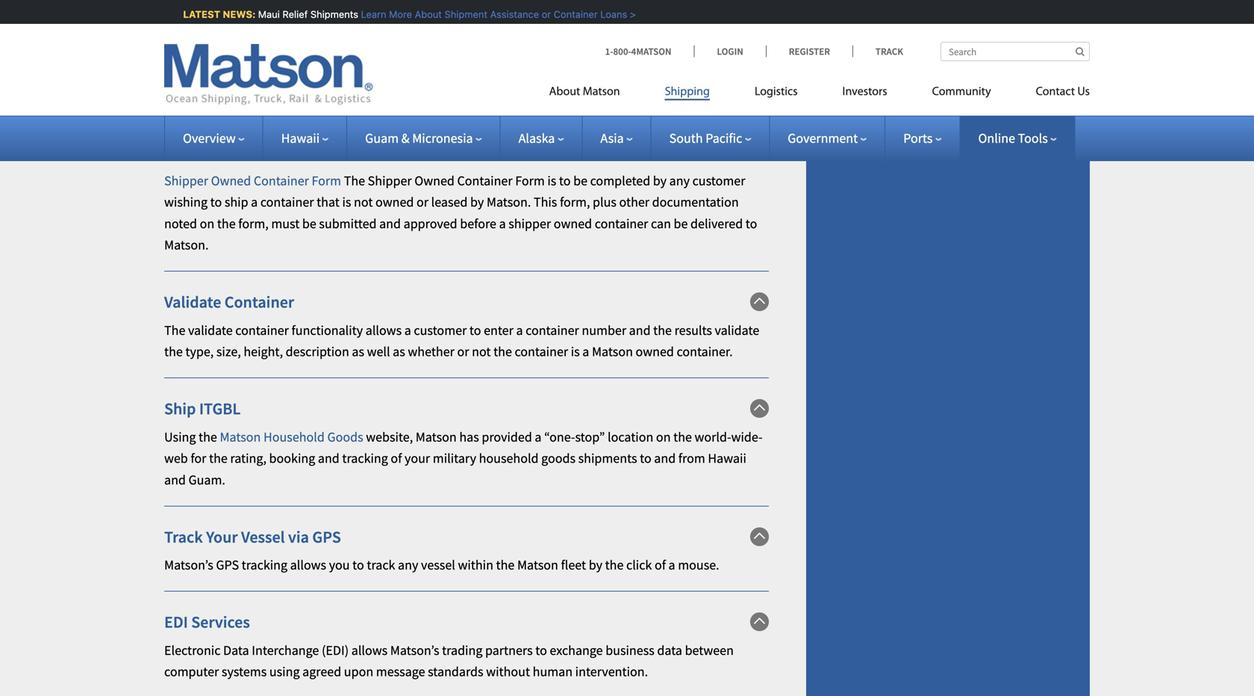 Task type: vqa. For each thing, say whether or not it's contained in the screenshot.
"copy"
yes



Task type: locate. For each thing, give the bounding box(es) containing it.
and inside hawaii and guam.
[[164, 472, 186, 489]]

identification
[[674, 114, 749, 131]]

1 vertical spatial that
[[525, 71, 548, 88]]

1 vertical spatial any
[[669, 172, 690, 189]]

not inside 'the shipper owned container form is to be completed by any customer wishing to ship a container that is not owned or leased by matson. this form, plus other documentation noted on the form, must be submitted and approved before a shipper owned container can be delivered to matson.'
[[354, 194, 373, 211]]

1 horizontal spatial &
[[401, 130, 410, 147]]

0 vertical spatial &
[[340, 13, 349, 30]]

track up investors
[[876, 45, 903, 57]]

0 vertical spatial backtop image
[[750, 293, 769, 311]]

1 horizontal spatial that
[[525, 71, 548, 88]]

"one-
[[544, 429, 575, 446]]

the down validate
[[164, 322, 185, 339]]

1 horizontal spatial validate
[[715, 322, 759, 339]]

0 vertical spatial number
[[542, 114, 588, 131]]

or inside that has: claims against loss, shortage, or damage of freight.
[[291, 35, 303, 52]]

1 horizontal spatial receipt
[[354, 114, 396, 131]]

the up from
[[673, 429, 692, 446]]

interchange
[[252, 642, 319, 659]]

1 vertical spatial backtop image
[[750, 399, 769, 418]]

or inside 'the shipper owned container form is to be completed by any customer wishing to ship a container that is not owned or leased by matson. this form, plus other documentation noted on the form, must be submitted and approved before a shipper owned container can be delivered to matson.'
[[417, 194, 428, 211]]

allows
[[366, 322, 402, 339], [290, 557, 326, 574], [351, 642, 388, 659]]

you inside a hawaii auto delivery receipt is a form that is required in order to register your vehicle with the state of hawaii. matson provides this to you at the time of pick up in hawaii. you may print a copy of your hawaii auto delivery receipt by entering your booking number and/or vehicle identification number
[[478, 93, 499, 110]]

(vin)
[[213, 136, 240, 153]]

not inside the validate container functionality allows a customer to enter a container number and the results validate the type, size, height, description as well as whether or not the container is a matson owned
[[472, 344, 491, 360]]

that inside 'the shipper owned container form is to be completed by any customer wishing to ship a container that is not owned or leased by matson. this form, plus other documentation noted on the form, must be submitted and approved before a shipper owned container can be delivered to matson.'
[[317, 194, 340, 211]]

tracking
[[342, 450, 388, 467], [242, 557, 287, 574]]

plus
[[593, 194, 617, 211]]

1 horizontal spatial matson.
[[487, 194, 531, 211]]

. for (vin) .
[[240, 136, 243, 153]]

intervention.
[[575, 664, 648, 681]]

0 horizontal spatial customer
[[414, 322, 467, 339]]

0 vertical spatial not
[[354, 194, 373, 211]]

1 horizontal spatial you
[[478, 93, 499, 110]]

a right print
[[760, 93, 767, 110]]

learn
[[357, 9, 382, 20]]

to right this
[[464, 93, 475, 110]]

0 vertical spatial customer
[[692, 172, 745, 189]]

matson's inside electronic data interchange (edi) allows matson's trading partners to exchange business data between computer systems using agreed upon message standards without human intervention.
[[390, 642, 439, 659]]

delivery down a
[[306, 114, 352, 131]]

south pacific
[[669, 130, 742, 147]]

backtop image
[[750, 528, 769, 546], [750, 613, 769, 632]]

the left results
[[653, 322, 672, 339]]

matson's down your
[[164, 557, 213, 574]]

1 vertical spatial you
[[329, 557, 350, 574]]

systems
[[222, 664, 267, 681]]

1 validate from the left
[[188, 322, 233, 339]]

application of claim for freight & damage link
[[164, 13, 397, 30]]

on right noted
[[200, 215, 214, 232]]

before
[[460, 215, 496, 232]]

provided
[[482, 429, 532, 446]]

matson.
[[487, 194, 531, 211], [164, 237, 209, 254]]

receipt down provides on the left top of page
[[354, 114, 396, 131]]

1 horizontal spatial tracking
[[342, 450, 388, 467]]

loans
[[596, 9, 623, 20]]

form down alaska
[[515, 172, 545, 189]]

this up 'shipper'
[[534, 194, 557, 211]]

the down enter on the top of the page
[[493, 344, 512, 360]]

allows down via
[[290, 557, 326, 574]]

edi services
[[164, 612, 250, 633]]

0 horizontal spatial tracking
[[242, 557, 287, 574]]

1 vertical spatial for
[[191, 450, 206, 467]]

or
[[538, 9, 547, 20], [291, 35, 303, 52], [417, 194, 428, 211], [457, 344, 469, 360]]

and down goods
[[318, 450, 340, 467]]

of inside that has: claims against loss, shortage, or damage of freight.
[[353, 35, 365, 52]]

0 horizontal spatial shipper
[[164, 172, 208, 189]]

number down "copy"
[[164, 136, 210, 153]]

latest
[[179, 9, 216, 20]]

>
[[626, 9, 632, 20]]

matson's gps tracking allows you to track any vessel within the matson fleet by the click of a mouse.
[[164, 557, 719, 574]]

the for shipper
[[344, 172, 365, 189]]

form down hawaii "link"
[[312, 172, 341, 189]]

fleet
[[561, 557, 586, 574]]

track left your
[[164, 527, 203, 547]]

1 horizontal spatial any
[[578, 13, 598, 30]]

of left the claim
[[231, 13, 242, 30]]

pacific
[[706, 130, 742, 147]]

1 vertical spatial backtop image
[[750, 613, 769, 632]]

0 vertical spatial you
[[478, 93, 499, 110]]

learn more about shipment assistance or container loans > link
[[357, 9, 632, 20]]

allows up upon
[[351, 642, 388, 659]]

2 horizontal spatial owned
[[636, 344, 674, 360]]

tracking down goods
[[342, 450, 388, 467]]

not down enter on the top of the page
[[472, 344, 491, 360]]

0 vertical spatial about
[[411, 9, 438, 20]]

track for track link
[[876, 45, 903, 57]]

exchange
[[550, 642, 603, 659]]

click
[[626, 557, 652, 574]]

the down ship
[[217, 215, 236, 232]]

1 horizontal spatial completed
[[590, 172, 650, 189]]

1 horizontal spatial .
[[729, 344, 733, 360]]

goods
[[541, 450, 576, 467]]

0 horizontal spatial number
[[164, 136, 210, 153]]

as right the well
[[393, 344, 405, 360]]

a down that has: claims against loss, shortage, or damage of freight.
[[486, 71, 492, 88]]

0 horizontal spatial gps
[[216, 557, 239, 574]]

tracking down 'vessel'
[[242, 557, 287, 574]]

1 horizontal spatial for
[[280, 13, 296, 30]]

and down web
[[164, 472, 186, 489]]

form up at
[[495, 71, 522, 88]]

your
[[718, 71, 744, 88], [208, 114, 233, 131], [465, 114, 490, 131], [405, 450, 430, 467]]

0 vertical spatial completed
[[499, 13, 559, 30]]

0 horizontal spatial as
[[352, 344, 364, 360]]

1 horizontal spatial form,
[[560, 194, 590, 211]]

about matson
[[549, 86, 620, 98]]

0 horizontal spatial form
[[426, 13, 453, 30]]

1 vertical spatial .
[[729, 344, 733, 360]]

the right within
[[496, 557, 515, 574]]

2 vertical spatial allows
[[351, 642, 388, 659]]

auto right hi
[[179, 71, 205, 88]]

auto down state
[[277, 114, 303, 131]]

0 vertical spatial track
[[876, 45, 903, 57]]

claims
[[715, 13, 753, 30]]

validate up type,
[[188, 322, 233, 339]]

container up leased
[[457, 172, 513, 189]]

that up time
[[525, 71, 548, 88]]

upon
[[344, 664, 373, 681]]

completed up other
[[590, 172, 650, 189]]

of down website, at the left bottom of page
[[391, 450, 402, 467]]

online tools link
[[978, 130, 1057, 147]]

top menu navigation
[[549, 79, 1090, 109]]

2 vertical spatial any
[[398, 557, 418, 574]]

0 horizontal spatial for
[[191, 450, 206, 467]]

partners
[[485, 642, 533, 659]]

the right using
[[199, 429, 217, 446]]

1 vertical spatial about
[[549, 86, 580, 98]]

0 vertical spatial matson's
[[164, 557, 213, 574]]

in
[[612, 71, 623, 88], [622, 93, 633, 110]]

or down the application of claim for freight & damage link
[[291, 35, 303, 52]]

to left enter on the top of the page
[[469, 322, 481, 339]]

2 horizontal spatial receipt
[[430, 71, 471, 88]]

web
[[164, 450, 188, 467]]

1 horizontal spatial not
[[472, 344, 491, 360]]

delivery up provides on the left top of page
[[381, 71, 427, 88]]

receipt up this
[[430, 71, 471, 88]]

and inside the validate container functionality allows a customer to enter a container number and the results validate the type, size, height, description as well as whether or not the container is a matson owned
[[629, 322, 651, 339]]

well
[[367, 344, 390, 360]]

ports
[[903, 130, 933, 147]]

form right more
[[426, 13, 453, 30]]

the
[[234, 93, 253, 110], [515, 93, 534, 110], [217, 215, 236, 232], [653, 322, 672, 339], [164, 344, 183, 360], [493, 344, 512, 360], [199, 429, 217, 446], [673, 429, 692, 446], [209, 450, 228, 467], [496, 557, 515, 574], [605, 557, 624, 574]]

& left the learn
[[340, 13, 349, 30]]

a right ship
[[251, 194, 258, 211]]

a left mouse.
[[669, 557, 675, 574]]

matson inside "website, matson has provided a "one-stop" location on the world-wide- web for the rating, booking and tracking of your military household goods shipments to and from"
[[416, 429, 457, 446]]

application
[[164, 13, 228, 30]]

is inside the validate container functionality allows a customer to enter a container number and the results validate the type, size, height, description as well as whether or not the container is a matson owned
[[571, 344, 580, 360]]

2 validate from the left
[[715, 322, 759, 339]]

wide-
[[731, 429, 763, 446]]

loss,
[[208, 35, 233, 52]]

on inside "website, matson has provided a "one-stop" location on the world-wide- web for the rating, booking and tracking of your military household goods shipments to and from"
[[656, 429, 671, 446]]

2 vertical spatial owned
[[636, 344, 674, 360]]

using the matson household goods
[[164, 429, 363, 446]]

0 vertical spatial .
[[240, 136, 243, 153]]

your inside "website, matson has provided a "one-stop" location on the world-wide- web for the rating, booking and tracking of your military household goods shipments to and from"
[[405, 450, 430, 467]]

0 horizontal spatial any
[[398, 557, 418, 574]]

form, down ship
[[238, 215, 269, 232]]

0 vertical spatial allows
[[366, 322, 402, 339]]

allows for (edi)
[[351, 642, 388, 659]]

of right click
[[655, 557, 666, 574]]

0 horizontal spatial completed
[[499, 13, 559, 30]]

owned right 'shipper'
[[554, 215, 592, 232]]

other
[[619, 194, 649, 211]]

customer up whether at the left of the page
[[414, 322, 467, 339]]

0 vertical spatial on
[[200, 215, 214, 232]]

1 vertical spatial this
[[534, 194, 557, 211]]

completed right shipment
[[499, 13, 559, 30]]

to down location
[[640, 450, 651, 467]]

application of claim for freight & damage this form is to be completed by any customers
[[164, 13, 661, 30]]

1 horizontal spatial this
[[534, 194, 557, 211]]

investors link
[[820, 79, 910, 109]]

1 vertical spatial form,
[[238, 215, 269, 232]]

owned up ship
[[211, 172, 251, 189]]

matson inside top menu navigation
[[583, 86, 620, 98]]

1 vertical spatial number
[[164, 136, 210, 153]]

receipt up state
[[257, 71, 298, 88]]

2 form from the left
[[515, 172, 545, 189]]

1 horizontal spatial as
[[393, 344, 405, 360]]

1 horizontal spatial track
[[876, 45, 903, 57]]

of
[[231, 13, 242, 30], [353, 35, 365, 52], [287, 93, 298, 110], [565, 93, 576, 110], [194, 114, 205, 131], [391, 450, 402, 467], [655, 557, 666, 574]]

the inside the validate container functionality allows a customer to enter a container number and the results validate the type, size, height, description as well as whether or not the container is a matson owned
[[164, 322, 185, 339]]

to down alaska link
[[559, 172, 571, 189]]

or right whether at the left of the page
[[457, 344, 469, 360]]

to left ship
[[210, 194, 222, 211]]

wishing
[[164, 194, 208, 211]]

0 horizontal spatial form
[[312, 172, 341, 189]]

tools
[[1018, 130, 1048, 147]]

0 horizontal spatial auto
[[179, 71, 205, 88]]

to up the human
[[535, 642, 547, 659]]

1 horizontal spatial form
[[515, 172, 545, 189]]

shipper up wishing in the left top of the page
[[164, 172, 208, 189]]

by
[[561, 13, 575, 30], [399, 114, 412, 131], [653, 172, 667, 189], [470, 194, 484, 211], [589, 557, 602, 574]]

for right maui
[[280, 13, 296, 30]]

ship
[[164, 399, 196, 419]]

container up height,
[[225, 292, 294, 312]]

1 horizontal spatial customer
[[692, 172, 745, 189]]

0 horizontal spatial matson.
[[164, 237, 209, 254]]

allows up the well
[[366, 322, 402, 339]]

allows for functionality
[[366, 322, 402, 339]]

number down time
[[542, 114, 588, 131]]

by up documentation
[[653, 172, 667, 189]]

backtop image
[[750, 293, 769, 311], [750, 399, 769, 418]]

0 horizontal spatial hawaii.
[[301, 93, 342, 110]]

completed
[[499, 13, 559, 30], [590, 172, 650, 189]]

2 shipper from the left
[[368, 172, 412, 189]]

0 horizontal spatial this
[[400, 13, 424, 30]]

0 vertical spatial the
[[344, 172, 365, 189]]

human
[[533, 664, 573, 681]]

1 hawaii. from the left
[[301, 93, 342, 110]]

1 vertical spatial on
[[656, 429, 671, 446]]

pick
[[579, 93, 602, 110]]

1 vertical spatial track
[[164, 527, 203, 547]]

any left >
[[578, 13, 598, 30]]

in up up
[[612, 71, 623, 88]]

2 horizontal spatial that
[[663, 13, 686, 30]]

1-800-4matson
[[605, 45, 671, 57]]

0 vertical spatial tracking
[[342, 450, 388, 467]]

1 vertical spatial the
[[164, 322, 185, 339]]

1 horizontal spatial hawaii.
[[636, 93, 678, 110]]

and left approved at the top of the page
[[379, 215, 401, 232]]

customer
[[692, 172, 745, 189], [414, 322, 467, 339]]

0 horizontal spatial form,
[[238, 215, 269, 232]]

1 vertical spatial completed
[[590, 172, 650, 189]]

any up documentation
[[669, 172, 690, 189]]

military
[[433, 450, 476, 467]]

1 backtop image from the top
[[750, 528, 769, 546]]

you left at
[[478, 93, 499, 110]]

2 owned from the left
[[414, 172, 455, 189]]

hawaii. down a
[[301, 93, 342, 110]]

gps right via
[[312, 527, 341, 547]]

1 horizontal spatial form
[[495, 71, 522, 88]]

agreed
[[302, 664, 341, 681]]

validate
[[188, 322, 233, 339], [715, 322, 759, 339]]

provides
[[389, 93, 437, 110]]

2 vertical spatial that
[[317, 194, 340, 211]]

shipper inside 'the shipper owned container form is to be completed by any customer wishing to ship a container that is not owned or leased by matson. this form, plus other documentation noted on the form, must be submitted and approved before a shipper owned container can be delivered to matson.'
[[368, 172, 412, 189]]

and right number
[[629, 322, 651, 339]]

1 vertical spatial customer
[[414, 322, 467, 339]]

0 horizontal spatial &
[[340, 13, 349, 30]]

a inside "website, matson has provided a "one-stop" location on the world-wide- web for the rating, booking and tracking of your military household goods shipments to and from"
[[535, 429, 542, 446]]

of down damage
[[353, 35, 365, 52]]

gps down your
[[216, 557, 239, 574]]

1 horizontal spatial owned
[[414, 172, 455, 189]]

the right at
[[515, 93, 534, 110]]

is
[[456, 13, 465, 30], [474, 71, 483, 88], [550, 71, 559, 88], [547, 172, 556, 189], [342, 194, 351, 211], [571, 344, 580, 360]]

allows inside the validate container functionality allows a customer to enter a container number and the results validate the type, size, height, description as well as whether or not the container is a matson owned
[[366, 322, 402, 339]]

container inside 'the shipper owned container form is to be completed by any customer wishing to ship a container that is not owned or leased by matson. this form, plus other documentation noted on the form, must be submitted and approved before a shipper owned container can be delivered to matson.'
[[457, 172, 513, 189]]

0 vertical spatial form
[[426, 13, 453, 30]]

asia
[[600, 130, 624, 147]]

claim
[[245, 13, 277, 30]]

0 vertical spatial form,
[[560, 194, 590, 211]]

as left the well
[[352, 344, 364, 360]]

1-800-4matson link
[[605, 45, 694, 57]]

2 horizontal spatial any
[[669, 172, 690, 189]]

the validate container functionality allows a customer to enter a container number and the results validate the type, size, height, description as well as whether or not the container is a matson owned
[[164, 322, 759, 360]]

0 horizontal spatial validate
[[188, 322, 233, 339]]

the left click
[[605, 557, 624, 574]]

container up 'must'
[[254, 172, 309, 189]]

south pacific link
[[669, 130, 751, 147]]

allows inside electronic data interchange (edi) allows matson's trading partners to exchange business data between computer systems using agreed upon message standards without human intervention.
[[351, 642, 388, 659]]

itgbl
[[199, 399, 241, 419]]

the for validate
[[164, 322, 185, 339]]

validate up the container .
[[715, 322, 759, 339]]

not
[[354, 194, 373, 211], [472, 344, 491, 360]]

shipper down guam
[[368, 172, 412, 189]]

1 horizontal spatial gps
[[312, 527, 341, 547]]

submitted
[[319, 215, 377, 232]]

backtop image for edi services
[[750, 613, 769, 632]]

1 backtop image from the top
[[750, 293, 769, 311]]

online tools
[[978, 130, 1048, 147]]

0 horizontal spatial not
[[354, 194, 373, 211]]

customer up documentation
[[692, 172, 745, 189]]

print
[[730, 93, 758, 110]]

2 as from the left
[[393, 344, 405, 360]]

2 backtop image from the top
[[750, 399, 769, 418]]

to inside "website, matson has provided a "one-stop" location on the world-wide- web for the rating, booking and tracking of your military household goods shipments to and from"
[[640, 450, 651, 467]]

to right order
[[659, 71, 671, 88]]

1 vertical spatial matson's
[[390, 642, 439, 659]]

owned left the container .
[[636, 344, 674, 360]]

completed inside 'the shipper owned container form is to be completed by any customer wishing to ship a container that is not owned or leased by matson. this form, plus other documentation noted on the form, must be submitted and approved before a shipper owned container can be delivered to matson.'
[[590, 172, 650, 189]]

on right location
[[656, 429, 671, 446]]

2 backtop image from the top
[[750, 613, 769, 632]]

data
[[223, 642, 249, 659]]

1 vertical spatial not
[[472, 344, 491, 360]]

household
[[479, 450, 539, 467]]

or up approved at the top of the page
[[417, 194, 428, 211]]

height,
[[244, 344, 283, 360]]

shipments
[[578, 450, 637, 467]]

the inside 'the shipper owned container form is to be completed by any customer wishing to ship a container that is not owned or leased by matson. this form, plus other documentation noted on the form, must be submitted and approved before a shipper owned container can be delivered to matson.'
[[344, 172, 365, 189]]

that up submitted
[[317, 194, 340, 211]]

None search field
[[941, 42, 1090, 61]]

1 horizontal spatial on
[[656, 429, 671, 446]]

0 vertical spatial that
[[663, 13, 686, 30]]

in right up
[[622, 93, 633, 110]]

alaska link
[[519, 130, 564, 147]]

0 horizontal spatial that
[[317, 194, 340, 211]]

of right "copy"
[[194, 114, 205, 131]]

matson inside a hawaii auto delivery receipt is a form that is required in order to register your vehicle with the state of hawaii. matson provides this to you at the time of pick up in hawaii. you may print a copy of your hawaii auto delivery receipt by entering your booking number and/or vehicle identification number
[[345, 93, 386, 110]]

of right state
[[287, 93, 298, 110]]

1 horizontal spatial the
[[344, 172, 365, 189]]

search image
[[1076, 47, 1085, 56]]

1 horizontal spatial owned
[[554, 215, 592, 232]]

backtop image for track your vessel via gps
[[750, 528, 769, 546]]

1 vertical spatial &
[[401, 130, 410, 147]]



Task type: describe. For each thing, give the bounding box(es) containing it.
of inside "website, matson has provided a "one-stop" location on the world-wide- web for the rating, booking and tracking of your military household goods shipments to and from"
[[391, 450, 402, 467]]

tracking inside "website, matson has provided a "one-stop" location on the world-wide- web for the rating, booking and tracking of your military household goods shipments to and from"
[[342, 450, 388, 467]]

noted
[[164, 215, 197, 232]]

1-
[[605, 45, 613, 57]]

micronesia
[[412, 130, 473, 147]]

a right before
[[499, 215, 506, 232]]

a hawaii auto delivery receipt is a form that is required in order to register your vehicle with the state of hawaii. matson provides this to you at the time of pick up in hawaii. you may print a copy of your hawaii auto delivery receipt by entering your booking number and/or vehicle identification number
[[164, 71, 767, 153]]

without
[[486, 664, 530, 681]]

0 vertical spatial for
[[280, 13, 296, 30]]

trading
[[442, 642, 483, 659]]

track
[[367, 557, 395, 574]]

from
[[678, 450, 705, 467]]

household
[[263, 429, 325, 446]]

login link
[[694, 45, 766, 57]]

the inside 'the shipper owned container form is to be completed by any customer wishing to ship a container that is not owned or leased by matson. this form, plus other documentation noted on the form, must be submitted and approved before a shipper owned container can be delivered to matson.'
[[217, 215, 236, 232]]

results
[[675, 322, 712, 339]]

and inside 'the shipper owned container form is to be completed by any customer wishing to ship a container that is not owned or leased by matson. this form, plus other documentation noted on the form, must be submitted and approved before a shipper owned container can be delivered to matson.'
[[379, 215, 401, 232]]

for inside "website, matson has provided a "one-stop" location on the world-wide- web for the rating, booking and tracking of your military household goods shipments to and from"
[[191, 450, 206, 467]]

container left loans
[[550, 9, 594, 20]]

hawaii and guam.
[[164, 450, 746, 489]]

hawaii link
[[281, 130, 329, 147]]

1 horizontal spatial number
[[542, 114, 588, 131]]

1 horizontal spatial delivery
[[306, 114, 352, 131]]

of left pick
[[565, 93, 576, 110]]

relief
[[278, 9, 304, 20]]

1 vertical spatial gps
[[216, 557, 239, 574]]

and/or
[[591, 114, 629, 131]]

by inside a hawaii auto delivery receipt is a form that is required in order to register your vehicle with the state of hawaii. matson provides this to you at the time of pick up in hawaii. you may print a copy of your hawaii auto delivery receipt by entering your booking number and/or vehicle identification number
[[399, 114, 412, 131]]

backtop image for itgbl
[[750, 399, 769, 418]]

asia link
[[600, 130, 633, 147]]

to left track
[[352, 557, 364, 574]]

community
[[932, 86, 991, 98]]

website,
[[366, 429, 413, 446]]

has:
[[689, 13, 712, 30]]

1 as from the left
[[352, 344, 364, 360]]

enter
[[484, 322, 513, 339]]

this inside 'the shipper owned container form is to be completed by any customer wishing to ship a container that is not owned or leased by matson. this form, plus other documentation noted on the form, must be submitted and approved before a shipper owned container can be delivered to matson.'
[[534, 194, 557, 211]]

your up print
[[718, 71, 744, 88]]

ship
[[225, 194, 248, 211]]

business
[[606, 642, 655, 659]]

by up before
[[470, 194, 484, 211]]

the shipper owned container form is to be completed by any customer wishing to ship a container that is not owned or leased by matson. this form, plus other documentation noted on the form, must be submitted and approved before a shipper owned container can be delivered to matson.
[[164, 172, 757, 254]]

contact us
[[1036, 86, 1090, 98]]

community link
[[910, 79, 1013, 109]]

shipping link
[[642, 79, 732, 109]]

(vin) .
[[213, 136, 243, 153]]

investors
[[842, 86, 887, 98]]

overview link
[[183, 130, 245, 147]]

to inside the validate container functionality allows a customer to enter a container number and the results validate the type, size, height, description as well as whether or not the container is a matson owned
[[469, 322, 481, 339]]

guam & micronesia link
[[365, 130, 482, 147]]

edi
[[164, 612, 188, 633]]

guam.
[[188, 472, 225, 489]]

customers
[[601, 13, 661, 30]]

and left from
[[654, 450, 676, 467]]

computer
[[164, 664, 219, 681]]

to left the assistance
[[467, 13, 479, 30]]

standards
[[428, 664, 483, 681]]

guam
[[365, 130, 399, 147]]

up
[[605, 93, 620, 110]]

your left booking
[[465, 114, 490, 131]]

has
[[459, 429, 479, 446]]

that inside that has: claims against loss, shortage, or damage of freight.
[[663, 13, 686, 30]]

0 vertical spatial this
[[400, 13, 424, 30]]

electronic data interchange (edi) allows matson's trading partners to exchange business data between computer systems using agreed upon message standards without human intervention.
[[164, 642, 734, 681]]

about inside top menu navigation
[[549, 86, 580, 98]]

your down "with"
[[208, 114, 233, 131]]

shipments
[[306, 9, 354, 20]]

a
[[301, 71, 308, 88]]

assistance
[[486, 9, 535, 20]]

by right fleet
[[589, 557, 602, 574]]

at
[[501, 93, 512, 110]]

between
[[685, 642, 734, 659]]

that inside a hawaii auto delivery receipt is a form that is required in order to register your vehicle with the state of hawaii. matson provides this to you at the time of pick up in hawaii. you may print a copy of your hawaii auto delivery receipt by entering your booking number and/or vehicle identification number
[[525, 71, 548, 88]]

0 horizontal spatial about
[[411, 9, 438, 20]]

services
[[191, 612, 250, 633]]

this
[[440, 93, 461, 110]]

backtop image for container
[[750, 293, 769, 311]]

1 horizontal spatial auto
[[277, 114, 303, 131]]

owned inside the validate container functionality allows a customer to enter a container number and the results validate the type, size, height, description as well as whether or not the container is a matson owned
[[636, 344, 674, 360]]

a down number
[[582, 344, 589, 360]]

more
[[385, 9, 408, 20]]

vessel
[[421, 557, 455, 574]]

4matson
[[631, 45, 671, 57]]

0 horizontal spatial delivery
[[208, 71, 254, 88]]

damage
[[351, 13, 397, 30]]

customer inside 'the shipper owned container form is to be completed by any customer wishing to ship a container that is not owned or leased by matson. this form, plus other documentation noted on the form, must be submitted and approved before a shipper owned container can be delivered to matson.'
[[692, 172, 745, 189]]

ship itgbl
[[164, 399, 241, 419]]

Search search field
[[941, 42, 1090, 61]]

2 hawaii. from the left
[[636, 93, 678, 110]]

booking
[[493, 114, 540, 131]]

any inside 'the shipper owned container form is to be completed by any customer wishing to ship a container that is not owned or leased by matson. this form, plus other documentation noted on the form, must be submitted and approved before a shipper owned container can be delivered to matson.'
[[669, 172, 690, 189]]

location
[[608, 429, 653, 446]]

on inside 'the shipper owned container form is to be completed by any customer wishing to ship a container that is not owned or leased by matson. this form, plus other documentation noted on the form, must be submitted and approved before a shipper owned container can be delivered to matson.'
[[200, 215, 214, 232]]

0 horizontal spatial owned
[[376, 194, 414, 211]]

1 vertical spatial allows
[[290, 557, 326, 574]]

number
[[582, 322, 626, 339]]

size,
[[216, 344, 241, 360]]

about matson link
[[549, 79, 642, 109]]

the left type,
[[164, 344, 183, 360]]

against
[[164, 35, 205, 52]]

maui
[[254, 9, 276, 20]]

owned inside 'the shipper owned container form is to be completed by any customer wishing to ship a container that is not owned or leased by matson. this form, plus other documentation noted on the form, must be submitted and approved before a shipper owned container can be delivered to matson.'
[[414, 172, 455, 189]]

rating,
[[230, 450, 266, 467]]

stop"
[[575, 429, 605, 446]]

2 horizontal spatial auto
[[352, 71, 378, 88]]

form inside 'the shipper owned container form is to be completed by any customer wishing to ship a container that is not owned or leased by matson. this form, plus other documentation noted on the form, must be submitted and approved before a shipper owned container can be delivered to matson.'
[[515, 172, 545, 189]]

to right delivered
[[746, 215, 757, 232]]

0 vertical spatial in
[[612, 71, 623, 88]]

1 vertical spatial in
[[622, 93, 633, 110]]

(edi)
[[322, 642, 349, 659]]

logistics link
[[732, 79, 820, 109]]

track your vessel via gps
[[164, 527, 341, 547]]

to inside electronic data interchange (edi) allows matson's trading partners to exchange business data between computer systems using agreed upon message standards without human intervention.
[[535, 642, 547, 659]]

1 form from the left
[[312, 172, 341, 189]]

hi
[[164, 71, 177, 88]]

2 horizontal spatial delivery
[[381, 71, 427, 88]]

validate container
[[164, 292, 294, 312]]

shipper
[[509, 215, 551, 232]]

can
[[651, 215, 671, 232]]

freight
[[298, 13, 338, 30]]

a right enter on the top of the page
[[516, 322, 523, 339]]

state
[[255, 93, 284, 110]]

1 owned from the left
[[211, 172, 251, 189]]

alaska
[[519, 130, 555, 147]]

the right "with"
[[234, 93, 253, 110]]

or inside the validate container functionality allows a customer to enter a container number and the results validate the type, size, height, description as well as whether or not the container is a matson owned
[[457, 344, 469, 360]]

shipping
[[665, 86, 710, 98]]

that has: claims against loss, shortage, or damage of freight.
[[164, 13, 753, 52]]

the up guam.
[[209, 450, 228, 467]]

vessel
[[241, 527, 285, 547]]

shipment
[[441, 9, 484, 20]]

form inside a hawaii auto delivery receipt is a form that is required in order to register your vehicle with the state of hawaii. matson provides this to you at the time of pick up in hawaii. you may print a copy of your hawaii auto delivery receipt by entering your booking number and/or vehicle identification number
[[495, 71, 522, 88]]

track for track your vessel via gps
[[164, 527, 203, 547]]

entering
[[415, 114, 462, 131]]

online
[[978, 130, 1015, 147]]

1 vertical spatial owned
[[554, 215, 592, 232]]

or right the assistance
[[538, 9, 547, 20]]

you
[[680, 93, 701, 110]]

blue matson logo with ocean, shipping, truck, rail and logistics written beneath it. image
[[164, 44, 373, 105]]

matson inside the validate container functionality allows a customer to enter a container number and the results validate the type, size, height, description as well as whether or not the container is a matson owned
[[592, 344, 633, 360]]

a up whether at the left of the page
[[404, 322, 411, 339]]

within
[[458, 557, 493, 574]]

validate
[[164, 292, 221, 312]]

using
[[164, 429, 196, 446]]

website, matson has provided a "one-stop" location on the world-wide- web for the rating, booking and tracking of your military household goods shipments to and from
[[164, 429, 763, 467]]

government link
[[788, 130, 867, 147]]

required
[[562, 71, 610, 88]]

hawaii inside hawaii and guam.
[[708, 450, 746, 467]]

mouse.
[[678, 557, 719, 574]]

by left loans
[[561, 13, 575, 30]]

shortage,
[[236, 35, 288, 52]]

type,
[[185, 344, 214, 360]]

customer inside the validate container functionality allows a customer to enter a container number and the results validate the type, size, height, description as well as whether or not the container is a matson owned
[[414, 322, 467, 339]]

1 shipper from the left
[[164, 172, 208, 189]]

freight.
[[367, 35, 408, 52]]

0 vertical spatial gps
[[312, 527, 341, 547]]

shipper owned container form link
[[164, 172, 341, 189]]

0 horizontal spatial receipt
[[257, 71, 298, 88]]

. for container .
[[729, 344, 733, 360]]



